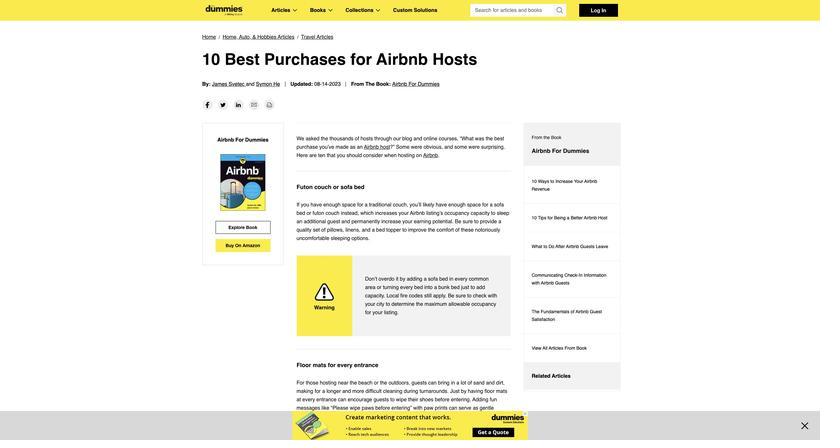 Task type: locate. For each thing, give the bounding box(es) containing it.
in inside don't overdo it by adding a sofa bed in every common area or turning every bed into a bunk bed just to add capacity. local fire codes still apply. be sure to check with your city to determine the maximum allowable occupancy for your listing.
[[449, 277, 453, 282]]

2 vertical spatial 10
[[532, 216, 537, 221]]

0 horizontal spatial in
[[579, 273, 583, 278]]

common
[[469, 277, 489, 282]]

2 vertical spatial sofa
[[428, 277, 438, 282]]

0 horizontal spatial occupancy
[[445, 211, 469, 217]]

updated: 08-14-2023
[[290, 81, 341, 87]]

occupancy down check
[[471, 302, 496, 308]]

as inside 'we asked the thousands of hosts through our blog and online courses, "what was the best purchase you've made as an'
[[350, 144, 355, 150]]

and down permanently
[[362, 228, 370, 233]]

occupancy up potential.
[[445, 211, 469, 217]]

2 vertical spatial dummies
[[563, 148, 589, 155]]

1 horizontal spatial the
[[532, 310, 540, 315]]

be down bunk
[[448, 293, 454, 299]]

0 horizontal spatial you
[[301, 202, 309, 208]]

1 vertical spatial wipe
[[350, 406, 360, 412]]

an up quality
[[297, 219, 302, 225]]

0 horizontal spatial were
[[411, 144, 422, 150]]

1 were from the left
[[411, 144, 422, 150]]

guests
[[580, 244, 595, 250], [555, 281, 569, 286]]

2 horizontal spatial with
[[532, 281, 540, 286]]

1 horizontal spatial be
[[455, 219, 461, 225]]

and down courses,
[[444, 144, 453, 150]]

every up fire
[[400, 285, 413, 291]]

and inside ?" some were obvious, and some were surprising. here are ten that you should consider when hosting on
[[444, 144, 453, 150]]

updated:
[[290, 81, 313, 87]]

and right blog
[[413, 136, 422, 142]]

1 vertical spatial from
[[532, 135, 542, 140]]

0 horizontal spatial entrance
[[316, 398, 337, 403]]

airbnb link
[[423, 153, 438, 159]]

0 vertical spatial in
[[602, 7, 606, 13]]

mats down dirt,
[[496, 389, 507, 395]]

or
[[333, 184, 339, 191], [307, 211, 311, 217], [377, 285, 381, 291], [374, 381, 378, 387]]

what to do after airbnb guests leave
[[532, 244, 608, 250]]

communicating
[[532, 273, 563, 278]]

0 horizontal spatial guests
[[555, 281, 569, 286]]

0 horizontal spatial can
[[338, 398, 346, 403]]

have up futon
[[311, 202, 322, 208]]

from for from the book: airbnb for dummies
[[351, 81, 364, 87]]

2 horizontal spatial book
[[576, 346, 587, 351]]

enough up futon
[[323, 202, 341, 208]]

0 vertical spatial the
[[365, 81, 375, 87]]

for inside tab list
[[548, 216, 553, 221]]

0 horizontal spatial with
[[413, 406, 422, 412]]

hosting inside ?" some were obvious, and some were surprising. here are ten that you should consider when hosting on
[[398, 153, 415, 159]]

those
[[306, 381, 318, 387]]

do
[[549, 244, 554, 250]]

before up 'prints'
[[435, 398, 450, 403]]

to inside 10 ways to increase your airbnb revenue
[[550, 179, 554, 184]]

in right log
[[602, 7, 606, 13]]

prints
[[435, 406, 447, 412]]

1 horizontal spatial with
[[488, 293, 497, 299]]

space
[[342, 202, 356, 208], [467, 202, 481, 208]]

a down sleep
[[498, 219, 501, 225]]

open book categories image
[[328, 9, 333, 12]]

1 vertical spatial entrance
[[316, 398, 337, 403]]

0 vertical spatial from
[[351, 81, 364, 87]]

ways
[[538, 179, 549, 184]]

he
[[273, 81, 280, 87]]

articles right "related"
[[552, 374, 571, 380]]

1 enough from the left
[[323, 202, 341, 208]]

mats right floor
[[313, 362, 326, 369]]

1 horizontal spatial before
[[435, 398, 450, 403]]

hosting inside for those hosting near the beach or the outdoors, guests can bring in a lot of sand and dirt, making for a longer and more difficult cleaning during turnarounds. just by having floor mats at every entrance can encourage guests to wipe their shoes before entering. adding fun messages like "please wipe paws before entering" with paw prints can serve as gentle reminders for the guests.
[[320, 381, 337, 387]]

for inside don't overdo it by adding a sofa bed in every common area or turning every bed into a bunk bed just to add capacity. local fire codes still apply. be sure to check with your city to determine the maximum allowable occupancy for your listing.
[[365, 310, 371, 316]]

reminders
[[297, 414, 320, 420]]

collections
[[346, 7, 373, 13]]

bed up the which
[[354, 184, 364, 191]]

a down permanently
[[372, 228, 375, 233]]

1 horizontal spatial were
[[468, 144, 480, 150]]

couch up guest
[[326, 211, 339, 217]]

1 vertical spatial advertisement region
[[292, 412, 528, 441]]

1 horizontal spatial guests
[[580, 244, 595, 250]]

or up 'difficult'
[[374, 381, 378, 387]]

0 vertical spatial book
[[551, 135, 561, 140]]

codes
[[409, 293, 423, 299]]

10 down home "link"
[[202, 50, 220, 69]]

1 horizontal spatial an
[[357, 144, 363, 150]]

from the book
[[532, 135, 561, 140]]

the fundamentals of airbnb guest satisfaction link
[[524, 298, 620, 335]]

open collections list image
[[376, 9, 380, 12]]

1 horizontal spatial can
[[428, 381, 437, 387]]

and up "floor"
[[486, 381, 495, 387]]

0 horizontal spatial space
[[342, 202, 356, 208]]

sofa up sleep
[[494, 202, 504, 208]]

0 vertical spatial by
[[400, 277, 405, 282]]

1 vertical spatial be
[[448, 293, 454, 299]]

1 vertical spatial in
[[579, 273, 583, 278]]

here
[[297, 153, 308, 159]]

0 horizontal spatial an
[[297, 219, 302, 225]]

0 vertical spatial be
[[455, 219, 461, 225]]

1 horizontal spatial airbnb for dummies
[[532, 148, 589, 155]]

group
[[470, 4, 566, 17]]

in up bunk
[[449, 277, 453, 282]]

increases
[[375, 211, 397, 217]]

bring
[[438, 381, 450, 387]]

to down cleaning
[[390, 398, 395, 403]]

listing's
[[426, 211, 443, 217]]

0 horizontal spatial be
[[448, 293, 454, 299]]

purchase
[[297, 144, 318, 150]]

0 horizontal spatial by
[[400, 277, 405, 282]]

for
[[350, 50, 372, 69], [357, 202, 363, 208], [482, 202, 488, 208], [548, 216, 553, 221], [365, 310, 371, 316], [328, 362, 336, 369], [315, 389, 321, 395], [321, 414, 327, 420]]

you right if
[[301, 202, 309, 208]]

1 horizontal spatial book
[[551, 135, 561, 140]]

have up listing's
[[436, 202, 447, 208]]

the left book:
[[365, 81, 375, 87]]

1 horizontal spatial in
[[602, 7, 606, 13]]

2 enough from the left
[[448, 202, 466, 208]]

set
[[313, 228, 320, 233]]

a left lot
[[456, 381, 459, 387]]

a right "being"
[[567, 216, 569, 221]]

1 vertical spatial book
[[246, 225, 257, 230]]

bed up codes
[[414, 285, 423, 291]]

advertisement region
[[524, 91, 621, 172], [292, 412, 528, 441]]

1 vertical spatial airbnb for dummies
[[532, 148, 589, 155]]

1 vertical spatial an
[[297, 219, 302, 225]]

cleaning
[[383, 389, 402, 395]]

dummies inside tab
[[563, 148, 589, 155]]

articles right hobbies
[[278, 34, 294, 40]]

during
[[404, 389, 418, 395]]

by inside for those hosting near the beach or the outdoors, guests can bring in a lot of sand and dirt, making for a longer and more difficult cleaning during turnarounds. just by having floor mats at every entrance can encourage guests to wipe their shoes before entering. adding fun messages like "please wipe paws before entering" with paw prints can serve as gentle reminders for the guests.
[[461, 389, 466, 395]]

can down the entering.
[[449, 406, 457, 412]]

2 horizontal spatial from
[[565, 346, 575, 351]]

in inside 'communicating check-in information with airbnb guests'
[[579, 273, 583, 278]]

0 vertical spatial you
[[337, 153, 345, 159]]

for inside tab
[[552, 148, 561, 155]]

wipe down encourage
[[350, 406, 360, 412]]

your up improve at the bottom of page
[[402, 219, 412, 225]]

auto,
[[239, 34, 251, 40]]

1 horizontal spatial by
[[461, 389, 466, 395]]

0 horizontal spatial guests
[[374, 398, 389, 403]]

0 vertical spatial with
[[532, 281, 540, 286]]

0 vertical spatial in
[[449, 277, 453, 282]]

1 horizontal spatial as
[[473, 406, 478, 412]]

enough up potential.
[[448, 202, 466, 208]]

0 vertical spatial an
[[357, 144, 363, 150]]

couch inside if you have enough space for a traditional couch, you'll likely have enough space for a sofa bed or futon couch instead, which increases your airbnb listing's occupancy capacity to sleep an additional guest and permanently increase your earning potential. be sure to provide a quality set of pillows, linens, and a bed topper to improve the comfort of these notoriously uncomfortable sleeping options.
[[326, 211, 339, 217]]

by down lot
[[461, 389, 466, 395]]

1 horizontal spatial from
[[532, 135, 542, 140]]

0 vertical spatial sure
[[463, 219, 473, 225]]

10 best purchases for airbnb hosts
[[202, 50, 477, 69]]

through
[[374, 136, 392, 142]]

a inside '10 tips for being a better airbnb host' link
[[567, 216, 569, 221]]

1 vertical spatial sure
[[456, 293, 466, 299]]

2 horizontal spatial sofa
[[494, 202, 504, 208]]

messages
[[297, 406, 320, 412]]

2 horizontal spatial dummies
[[563, 148, 589, 155]]

with down communicating
[[532, 281, 540, 286]]

view
[[532, 346, 541, 351]]

an up should
[[357, 144, 363, 150]]

1 vertical spatial sofa
[[494, 202, 504, 208]]

hobbies
[[257, 34, 276, 40]]

or right 'futon'
[[333, 184, 339, 191]]

james svetec link
[[212, 81, 246, 87]]

0 vertical spatial wipe
[[396, 398, 407, 403]]

1 vertical spatial occupancy
[[471, 302, 496, 308]]

sure up the allowable
[[456, 293, 466, 299]]

options.
[[351, 236, 370, 242]]

from inside view all articles from book link
[[565, 346, 575, 351]]

be up these
[[455, 219, 461, 225]]

0 vertical spatial couch
[[314, 184, 331, 191]]

a left longer
[[322, 389, 325, 395]]

mats inside for those hosting near the beach or the outdoors, guests can bring in a lot of sand and dirt, making for a longer and more difficult cleaning during turnarounds. just by having floor mats at every entrance can encourage guests to wipe their shoes before entering. adding fun messages like "please wipe paws before entering" with paw prints can serve as gentle reminders for the guests.
[[496, 389, 507, 395]]

space up capacity
[[467, 202, 481, 208]]

1 horizontal spatial entrance
[[354, 362, 378, 369]]

every up just
[[455, 277, 467, 282]]

guests
[[412, 381, 427, 387], [374, 398, 389, 403]]

be inside don't overdo it by adding a sofa bed in every common area or turning every bed into a bunk bed just to add capacity. local fire codes still apply. be sure to check with your city to determine the maximum allowable occupancy for your listing.
[[448, 293, 454, 299]]

1 horizontal spatial sofa
[[428, 277, 438, 282]]

custom
[[393, 7, 412, 13]]

1 horizontal spatial enough
[[448, 202, 466, 208]]

your down city
[[373, 310, 383, 316]]

0 horizontal spatial sofa
[[341, 184, 352, 191]]

10
[[202, 50, 220, 69], [532, 179, 537, 184], [532, 216, 537, 221]]

an inside if you have enough space for a traditional couch, you'll likely have enough space for a sofa bed or futon couch instead, which increases your airbnb listing's occupancy capacity to sleep an additional guest and permanently increase your earning potential. be sure to provide a quality set of pillows, linens, and a bed topper to improve the comfort of these notoriously uncomfortable sleeping options.
[[297, 219, 302, 225]]

bed down if
[[297, 211, 305, 217]]

were down was
[[468, 144, 480, 150]]

0 vertical spatial 10
[[202, 50, 220, 69]]

&
[[252, 34, 256, 40]]

the inside the fundamentals of airbnb guest satisfaction
[[532, 310, 540, 315]]

0 horizontal spatial as
[[350, 144, 355, 150]]

entrance up like
[[316, 398, 337, 403]]

every up near
[[337, 362, 352, 369]]

1 vertical spatial 10
[[532, 179, 537, 184]]

0 vertical spatial guests
[[580, 244, 595, 250]]

you down made
[[337, 153, 345, 159]]

wipe up entering"
[[396, 398, 407, 403]]

after
[[555, 244, 565, 250]]

to down capacity
[[474, 219, 479, 225]]

to up 'provide'
[[491, 211, 495, 217]]

book image image
[[220, 155, 265, 211]]

0 horizontal spatial the
[[365, 81, 375, 87]]

with inside 'communicating check-in information with airbnb guests'
[[532, 281, 540, 286]]

1 vertical spatial by
[[461, 389, 466, 395]]

Search for articles and books text field
[[470, 4, 554, 17]]

of right lot
[[468, 381, 472, 387]]

what
[[532, 244, 542, 250]]

0 vertical spatial before
[[435, 398, 450, 403]]

thousands
[[330, 136, 353, 142]]

with down their
[[413, 406, 422, 412]]

by inside don't overdo it by adding a sofa bed in every common area or turning every bed into a bunk bed just to add capacity. local fire codes still apply. be sure to check with your city to determine the maximum allowable occupancy for your listing.
[[400, 277, 405, 282]]

check
[[473, 293, 486, 299]]

for inside for those hosting near the beach or the outdoors, guests can bring in a lot of sand and dirt, making for a longer and more difficult cleaning during turnarounds. just by having floor mats at every entrance can encourage guests to wipe their shoes before entering. adding fun messages like "please wipe paws before entering" with paw prints can serve as gentle reminders for the guests.
[[297, 381, 304, 387]]

sofa up into
[[428, 277, 438, 282]]

log in link
[[579, 4, 618, 17]]

encourage
[[348, 398, 372, 403]]

to inside for those hosting near the beach or the outdoors, guests can bring in a lot of sand and dirt, making for a longer and more difficult cleaning during turnarounds. just by having floor mats at every entrance can encourage guests to wipe their shoes before entering. adding fun messages like "please wipe paws before entering" with paw prints can serve as gentle reminders for the guests.
[[390, 398, 395, 403]]

guests left leave
[[580, 244, 595, 250]]

guests up during on the bottom of the page
[[412, 381, 427, 387]]

in inside for those hosting near the beach or the outdoors, guests can bring in a lot of sand and dirt, making for a longer and more difficult cleaning during turnarounds. just by having floor mats at every entrance can encourage guests to wipe their shoes before entering. adding fun messages like "please wipe paws before entering" with paw prints can serve as gentle reminders for the guests.
[[451, 381, 455, 387]]

a right into
[[434, 285, 437, 291]]

obvious,
[[424, 144, 443, 150]]

airbnb inside the fundamentals of airbnb guest satisfaction
[[576, 310, 589, 315]]

futon
[[313, 211, 324, 217]]

can
[[428, 381, 437, 387], [338, 398, 346, 403], [449, 406, 457, 412]]

1 vertical spatial hosting
[[320, 381, 337, 387]]

at
[[297, 398, 301, 403]]

in left information
[[579, 273, 583, 278]]

home, auto, & hobbies articles
[[223, 34, 294, 40]]

can up turnarounds.
[[428, 381, 437, 387]]

your
[[399, 211, 409, 217], [402, 219, 412, 225], [365, 302, 375, 308], [373, 310, 383, 316]]

0 horizontal spatial hosting
[[320, 381, 337, 387]]

should
[[347, 153, 362, 159]]

you inside if you have enough space for a traditional couch, you'll likely have enough space for a sofa bed or futon couch instead, which increases your airbnb listing's occupancy capacity to sleep an additional guest and permanently increase your earning potential. be sure to provide a quality set of pillows, linens, and a bed topper to improve the comfort of these notoriously uncomfortable sleeping options.
[[301, 202, 309, 208]]

of left these
[[455, 228, 460, 233]]

from inside airbnb for dummies tab
[[532, 135, 542, 140]]

1 vertical spatial guests
[[555, 281, 569, 286]]

"please
[[331, 406, 348, 412]]

related articles
[[532, 374, 571, 380]]

0 vertical spatial occupancy
[[445, 211, 469, 217]]

blog
[[402, 136, 412, 142]]

10 left ways
[[532, 179, 537, 184]]

notoriously
[[475, 228, 500, 233]]

hosting
[[398, 153, 415, 159], [320, 381, 337, 387]]

explore
[[228, 225, 245, 230]]

with right check
[[488, 293, 497, 299]]

better
[[571, 216, 583, 221]]

all
[[543, 346, 547, 351]]

hosting down some
[[398, 153, 415, 159]]

tips
[[538, 216, 546, 221]]

open article categories image
[[293, 9, 297, 12]]

2 vertical spatial with
[[413, 406, 422, 412]]

before right paws
[[375, 406, 390, 412]]

to right ways
[[550, 179, 554, 184]]

0 horizontal spatial book
[[246, 225, 257, 230]]

instead,
[[341, 211, 359, 217]]

1 horizontal spatial have
[[436, 202, 447, 208]]

space up instead,
[[342, 202, 356, 208]]

in up just
[[451, 381, 455, 387]]

2 vertical spatial can
[[449, 406, 457, 412]]

2 have from the left
[[436, 202, 447, 208]]

determine
[[392, 302, 415, 308]]

guests down the check-
[[555, 281, 569, 286]]

home, auto, & hobbies articles link
[[223, 33, 294, 41]]

1 vertical spatial can
[[338, 398, 346, 403]]

and down instead,
[[341, 219, 350, 225]]

can up "please
[[338, 398, 346, 403]]

bed left just
[[451, 285, 460, 291]]

1 vertical spatial you
[[301, 202, 309, 208]]

10 left 'tips'
[[532, 216, 537, 221]]

2 space from the left
[[467, 202, 481, 208]]

1 horizontal spatial guests
[[412, 381, 427, 387]]

0 horizontal spatial before
[[375, 406, 390, 412]]

entering"
[[391, 406, 412, 412]]

symon
[[256, 81, 272, 87]]

hosting up longer
[[320, 381, 337, 387]]

articles right the travel
[[317, 34, 333, 40]]

guests down 'difficult'
[[374, 398, 389, 403]]

2 vertical spatial book
[[576, 346, 587, 351]]

to right just
[[471, 285, 475, 291]]

buy on amazon link
[[215, 240, 270, 252]]

or left futon
[[307, 211, 311, 217]]

symon he link
[[256, 81, 280, 87]]

1 vertical spatial with
[[488, 293, 497, 299]]

area
[[365, 285, 375, 291]]

1 horizontal spatial wipe
[[396, 398, 407, 403]]

0 horizontal spatial from
[[351, 81, 364, 87]]

occupancy inside don't overdo it by adding a sofa bed in every common area or turning every bed into a bunk bed just to add capacity. local fire codes still apply. be sure to check with your city to determine the maximum allowable occupancy for your listing.
[[471, 302, 496, 308]]

or inside if you have enough space for a traditional couch, you'll likely have enough space for a sofa bed or futon couch instead, which increases your airbnb listing's occupancy capacity to sleep an additional guest and permanently increase your earning potential. be sure to provide a quality set of pillows, linens, and a bed topper to improve the comfort of these notoriously uncomfortable sleeping options.
[[307, 211, 311, 217]]

host
[[598, 216, 607, 221]]

0 horizontal spatial have
[[311, 202, 322, 208]]

0 vertical spatial guests
[[412, 381, 427, 387]]

0 vertical spatial dummies
[[418, 81, 440, 87]]

sofa inside if you have enough space for a traditional couch, you'll likely have enough space for a sofa bed or futon couch instead, which increases your airbnb listing's occupancy capacity to sleep an additional guest and permanently increase your earning potential. be sure to provide a quality set of pillows, linens, and a bed topper to improve the comfort of these notoriously uncomfortable sleeping options.
[[494, 202, 504, 208]]

don't overdo it by adding a sofa bed in every common area or turning every bed into a bunk bed just to add capacity. local fire codes still apply. be sure to check with your city to determine the maximum allowable occupancy for your listing.
[[365, 277, 497, 316]]

topper
[[386, 228, 401, 233]]

0 vertical spatial hosting
[[398, 153, 415, 159]]

as down the adding
[[473, 406, 478, 412]]

we
[[297, 136, 304, 142]]

?" some were obvious, and some were surprising. here are ten that you should consider when hosting on
[[297, 144, 505, 159]]

by right it
[[400, 277, 405, 282]]

airbnb inside 'communicating check-in information with airbnb guests'
[[541, 281, 554, 286]]

1 horizontal spatial hosting
[[398, 153, 415, 159]]

best
[[225, 50, 260, 69]]

sure up these
[[463, 219, 473, 225]]

quality
[[297, 228, 312, 233]]

0 vertical spatial airbnb for dummies
[[217, 137, 268, 143]]

10 inside 10 ways to increase your airbnb revenue
[[532, 179, 537, 184]]

the up satisfaction
[[532, 310, 540, 315]]

were up on
[[411, 144, 422, 150]]

sofa up instead,
[[341, 184, 352, 191]]

paw
[[424, 406, 433, 412]]

longer
[[326, 389, 341, 395]]

as up should
[[350, 144, 355, 150]]



Task type: vqa. For each thing, say whether or not it's contained in the screenshot.
outdoors,
yes



Task type: describe. For each thing, give the bounding box(es) containing it.
10 tips for being a better airbnb host link
[[524, 204, 620, 233]]

be inside if you have enough space for a traditional couch, you'll likely have enough space for a sofa bed or futon couch instead, which increases your airbnb listing's occupancy capacity to sleep an additional guest and permanently increase your earning potential. be sure to provide a quality set of pillows, linens, and a bed topper to improve the comfort of these notoriously uncomfortable sleeping options.
[[455, 219, 461, 225]]

ten
[[318, 153, 325, 159]]

related articles tab
[[524, 363, 620, 390]]

a up the which
[[365, 202, 368, 208]]

1 vertical spatial guests
[[374, 398, 389, 403]]

guests inside 'communicating check-in information with airbnb guests'
[[555, 281, 569, 286]]

the inside airbnb for dummies tab
[[544, 135, 550, 140]]

sleeping
[[331, 236, 350, 242]]

airbnb for dummies link
[[392, 81, 440, 87]]

made
[[336, 144, 349, 150]]

revenue
[[532, 187, 550, 192]]

sure inside if you have enough space for a traditional couch, you'll likely have enough space for a sofa bed or futon couch instead, which increases your airbnb listing's occupancy capacity to sleep an additional guest and permanently increase your earning potential. be sure to provide a quality set of pillows, linens, and a bed topper to improve the comfort of these notoriously uncomfortable sleeping options.
[[463, 219, 473, 225]]

airbnb inside 10 ways to increase your airbnb revenue
[[584, 179, 597, 184]]

from for from the book
[[532, 135, 542, 140]]

2 horizontal spatial can
[[449, 406, 457, 412]]

bunk
[[438, 285, 450, 291]]

having
[[468, 389, 483, 395]]

dirt,
[[496, 381, 505, 387]]

occupancy inside if you have enough space for a traditional couch, you'll likely have enough space for a sofa bed or futon couch instead, which increases your airbnb listing's occupancy capacity to sleep an additional guest and permanently increase your earning potential. be sure to provide a quality set of pillows, linens, and a bed topper to improve the comfort of these notoriously uncomfortable sleeping options.
[[445, 211, 469, 217]]

0 vertical spatial sofa
[[341, 184, 352, 191]]

apply.
[[433, 293, 447, 299]]

1 vertical spatial dummies
[[245, 137, 268, 143]]

2 were from the left
[[468, 144, 480, 150]]

articles right all
[[549, 346, 563, 351]]

0 vertical spatial can
[[428, 381, 437, 387]]

sure inside don't overdo it by adding a sofa bed in every common area or turning every bed into a bunk bed just to add capacity. local fire codes still apply. be sure to check with your city to determine the maximum allowable occupancy for your listing.
[[456, 293, 466, 299]]

of inside the fundamentals of airbnb guest satisfaction
[[571, 310, 574, 315]]

increase
[[555, 179, 573, 184]]

or inside don't overdo it by adding a sofa bed in every common area or turning every bed into a bunk bed just to add capacity. local fire codes still apply. be sure to check with your city to determine the maximum allowable occupancy for your listing.
[[377, 285, 381, 291]]

improve
[[408, 228, 426, 233]]

explore book link
[[215, 221, 270, 234]]

on
[[235, 243, 241, 249]]

guest
[[327, 219, 340, 225]]

fire
[[400, 293, 408, 299]]

the inside don't overdo it by adding a sofa bed in every common area or turning every bed into a bunk bed just to add capacity. local fire codes still apply. be sure to check with your city to determine the maximum allowable occupancy for your listing.
[[416, 302, 423, 308]]

1 horizontal spatial dummies
[[418, 81, 440, 87]]

to right city
[[386, 302, 390, 308]]

and inside 'we asked the thousands of hosts through our blog and online courses, "what was the best purchase you've made as an'
[[413, 136, 422, 142]]

to down just
[[467, 293, 472, 299]]

cookie consent banner dialog
[[0, 418, 820, 441]]

a up 'provide'
[[490, 202, 493, 208]]

travel articles link
[[301, 33, 333, 41]]

some
[[454, 144, 467, 150]]

entrance inside for those hosting near the beach or the outdoors, guests can bring in a lot of sand and dirt, making for a longer and more difficult cleaning during turnarounds. just by having floor mats at every entrance can encourage guests to wipe their shoes before entering. adding fun messages like "please wipe paws before entering" with paw prints can serve as gentle reminders for the guests.
[[316, 398, 337, 403]]

earning
[[414, 219, 431, 225]]

it
[[396, 277, 398, 282]]

an inside 'we asked the thousands of hosts through our blog and online courses, "what was the best purchase you've made as an'
[[357, 144, 363, 150]]

14-
[[322, 81, 329, 87]]

0 vertical spatial advertisement region
[[524, 91, 621, 172]]

asked
[[306, 136, 319, 142]]

airbnb inside if you have enough space for a traditional couch, you'll likely have enough space for a sofa bed or futon couch instead, which increases your airbnb listing's occupancy capacity to sleep an additional guest and permanently increase your earning potential. be sure to provide a quality set of pillows, linens, and a bed topper to improve the comfort of these notoriously uncomfortable sleeping options.
[[410, 211, 425, 217]]

or inside for those hosting near the beach or the outdoors, guests can bring in a lot of sand and dirt, making for a longer and more difficult cleaning during turnarounds. just by having floor mats at every entrance can encourage guests to wipe their shoes before entering. adding fun messages like "please wipe paws before entering" with paw prints can serve as gentle reminders for the guests.
[[374, 381, 378, 387]]

maximum
[[425, 302, 447, 308]]

information
[[584, 273, 606, 278]]

futon couch or sofa bed
[[297, 184, 364, 191]]

fundamentals
[[541, 310, 569, 315]]

our
[[393, 136, 401, 142]]

airbnb host
[[364, 144, 390, 150]]

to right topper
[[402, 228, 407, 233]]

increase
[[381, 219, 401, 225]]

airbnb inside tab
[[532, 148, 550, 155]]

linens,
[[345, 228, 360, 233]]

more
[[352, 389, 364, 395]]

1 vertical spatial before
[[375, 406, 390, 412]]

with inside don't overdo it by adding a sofa bed in every common area or turning every bed into a bunk bed just to add capacity. local fire codes still apply. be sure to check with your city to determine the maximum allowable occupancy for your listing.
[[488, 293, 497, 299]]

paws
[[362, 406, 374, 412]]

if you have enough space for a traditional couch, you'll likely have enough space for a sofa bed or futon couch instead, which increases your airbnb listing's occupancy capacity to sleep an additional guest and permanently increase your earning potential. be sure to provide a quality set of pillows, linens, and a bed topper to improve the comfort of these notoriously uncomfortable sleeping options.
[[297, 202, 509, 242]]

provide
[[480, 219, 497, 225]]

08-
[[314, 81, 322, 87]]

james
[[212, 81, 227, 87]]

are
[[309, 153, 317, 159]]

custom solutions link
[[393, 6, 437, 15]]

log in
[[591, 7, 606, 13]]

book inside airbnb for dummies tab
[[551, 135, 561, 140]]

articles left open article categories icon
[[271, 7, 290, 13]]

airbnb host link
[[364, 144, 390, 150]]

bed left topper
[[376, 228, 385, 233]]

allowable
[[448, 302, 470, 308]]

of inside for those hosting near the beach or the outdoors, guests can bring in a lot of sand and dirt, making for a longer and more difficult cleaning during turnarounds. just by having floor mats at every entrance can encourage guests to wipe their shoes before entering. adding fun messages like "please wipe paws before entering" with paw prints can serve as gentle reminders for the guests.
[[468, 381, 472, 387]]

you inside ?" some were obvious, and some were surprising. here are ten that you should consider when hosting on
[[337, 153, 345, 159]]

travel articles
[[301, 34, 333, 40]]

and right the svetec
[[246, 81, 254, 87]]

related articles button
[[524, 363, 620, 390]]

we asked the thousands of hosts through our blog and online courses, "what was the best purchase you've made as an
[[297, 136, 504, 150]]

lot
[[461, 381, 466, 387]]

city
[[377, 302, 384, 308]]

being
[[554, 216, 566, 221]]

0 vertical spatial entrance
[[354, 362, 378, 369]]

from the book: airbnb for dummies
[[351, 81, 440, 87]]

10 for 10 tips for being a better airbnb host
[[532, 216, 537, 221]]

the inside if you have enough space for a traditional couch, you'll likely have enough space for a sofa bed or futon couch instead, which increases your airbnb listing's occupancy capacity to sleep an additional guest and permanently increase your earning potential. be sure to provide a quality set of pillows, linens, and a bed topper to improve the comfort of these notoriously uncomfortable sleeping options.
[[428, 228, 435, 233]]

home,
[[223, 34, 238, 40]]

to left the do
[[544, 244, 547, 250]]

likely
[[423, 202, 434, 208]]

like
[[322, 406, 329, 412]]

don't
[[365, 277, 377, 282]]

in inside log in link
[[602, 7, 606, 13]]

some
[[396, 144, 410, 150]]

0 horizontal spatial airbnb for dummies
[[217, 137, 268, 143]]

airbnb for dummies tab list
[[524, 123, 621, 392]]

10 ways to increase your airbnb revenue link
[[524, 167, 620, 204]]

with inside for those hosting near the beach or the outdoors, guests can bring in a lot of sand and dirt, making for a longer and more difficult cleaning during turnarounds. just by having floor mats at every entrance can encourage guests to wipe their shoes before entering. adding fun messages like "please wipe paws before entering" with paw prints can serve as gentle reminders for the guests.
[[413, 406, 422, 412]]

10 for 10 ways to increase your airbnb revenue
[[532, 179, 537, 184]]

bed up bunk
[[439, 277, 448, 282]]

uncomfortable
[[297, 236, 329, 242]]

10 for 10 best purchases for airbnb hosts
[[202, 50, 220, 69]]

every inside for those hosting near the beach or the outdoors, guests can bring in a lot of sand and dirt, making for a longer and more difficult cleaning during turnarounds. just by having floor mats at every entrance can encourage guests to wipe their shoes before entering. adding fun messages like "please wipe paws before entering" with paw prints can serve as gentle reminders for the guests.
[[302, 398, 315, 403]]

amazon
[[243, 243, 260, 249]]

your down couch,
[[399, 211, 409, 217]]

additional
[[304, 219, 326, 225]]

adding
[[407, 277, 422, 282]]

leave
[[596, 244, 608, 250]]

view all articles from book link
[[524, 335, 620, 363]]

pillows,
[[327, 228, 344, 233]]

check-
[[564, 273, 579, 278]]

buy on amazon
[[226, 243, 260, 249]]

host
[[380, 144, 390, 150]]

airbnb for dummies inside tab
[[532, 148, 589, 155]]

floor
[[485, 389, 495, 395]]

articles inside button
[[552, 374, 571, 380]]

0 horizontal spatial mats
[[313, 362, 326, 369]]

best
[[494, 136, 504, 142]]

your down capacity.
[[365, 302, 375, 308]]

as inside for those hosting near the beach or the outdoors, guests can bring in a lot of sand and dirt, making for a longer and more difficult cleaning during turnarounds. just by having floor mats at every entrance can encourage guests to wipe their shoes before entering. adding fun messages like "please wipe paws before entering" with paw prints can serve as gentle reminders for the guests.
[[473, 406, 478, 412]]

airbnb for dummies tab
[[524, 123, 620, 166]]

0 horizontal spatial wipe
[[350, 406, 360, 412]]

guest
[[590, 310, 602, 315]]

difficult
[[366, 389, 382, 395]]

when
[[384, 153, 397, 159]]

a up into
[[424, 277, 427, 282]]

adding
[[472, 398, 488, 403]]

hosts
[[432, 50, 477, 69]]

their
[[408, 398, 418, 403]]

of right the set
[[321, 228, 326, 233]]

listing.
[[384, 310, 399, 316]]

surprising.
[[481, 144, 505, 150]]

logo image
[[202, 5, 245, 16]]

1 space from the left
[[342, 202, 356, 208]]

of inside 'we asked the thousands of hosts through our blog and online courses, "what was the best purchase you've made as an'
[[355, 136, 359, 142]]

gentle
[[480, 406, 494, 412]]

and down near
[[342, 389, 351, 395]]

shoes
[[420, 398, 433, 403]]

you've
[[319, 144, 334, 150]]

1 have from the left
[[311, 202, 322, 208]]

if
[[297, 202, 299, 208]]

sofa inside don't overdo it by adding a sofa bed in every common area or turning every bed into a bunk bed just to add capacity. local fire codes still apply. be sure to check with your city to determine the maximum allowable occupancy for your listing.
[[428, 277, 438, 282]]

consider
[[363, 153, 383, 159]]



